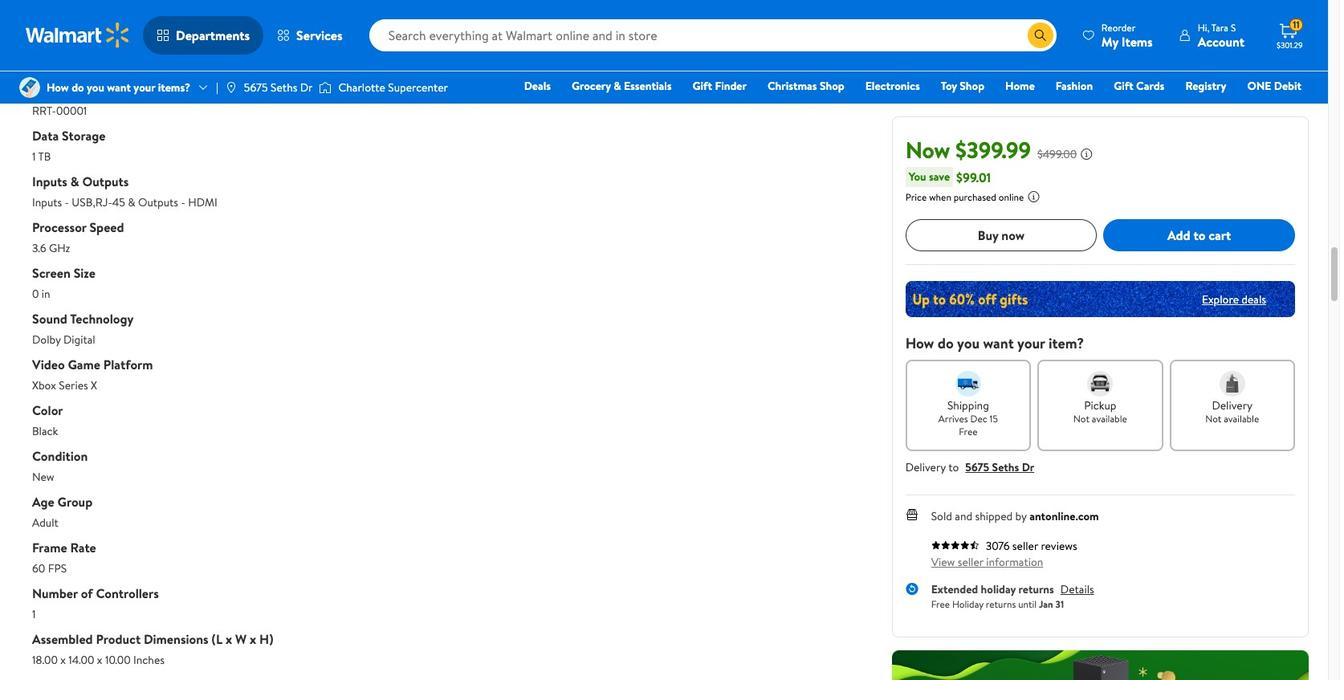 Task type: vqa. For each thing, say whether or not it's contained in the screenshot.
Incontinence on the left of the page
no



Task type: describe. For each thing, give the bounding box(es) containing it.
registry link
[[1179, 77, 1234, 95]]

jan
[[1040, 597, 1054, 611]]

do for how do you want your item?
[[938, 333, 954, 353]]

not for delivery
[[1206, 412, 1222, 426]]

price when purchased online
[[906, 190, 1025, 204]]

deals
[[1242, 291, 1267, 307]]

$301.29
[[1277, 39, 1303, 51]]

not for pickup
[[1074, 412, 1090, 426]]

holiday
[[953, 597, 984, 611]]

explore deals link
[[1196, 285, 1273, 314]]

Walmart Site-Wide search field
[[369, 19, 1057, 51]]

controller
[[334, 11, 385, 27]]

processor
[[32, 218, 87, 236]]

s
[[1231, 20, 1237, 34]]

5675 seths dr button
[[966, 459, 1035, 476]]

how for how do you want your items?
[[47, 79, 69, 96]]

and
[[955, 508, 973, 525]]

video
[[32, 356, 65, 374]]

shipping
[[948, 398, 990, 414]]

brand
[[32, 35, 65, 53]]

how for how do you want your item?
[[906, 333, 935, 353]]

0 horizontal spatial seths
[[271, 79, 298, 96]]

sound
[[32, 310, 67, 328]]

reorder
[[1102, 20, 1136, 34]]

fashion link
[[1049, 77, 1101, 95]]

my
[[1102, 33, 1119, 50]]

available for pickup
[[1092, 412, 1128, 426]]

sold and shipped by antonline.com
[[932, 508, 1099, 525]]

1 series from the top
[[59, 11, 88, 27]]

by
[[1016, 508, 1027, 525]]

 image for how
[[19, 77, 40, 98]]

christmas
[[768, 78, 817, 94]]

view
[[932, 554, 955, 570]]

cart
[[1209, 226, 1232, 244]]

tara
[[1212, 20, 1229, 34]]

available for delivery
[[1224, 412, 1260, 426]]

supercenter
[[388, 79, 448, 96]]

rate
[[70, 539, 96, 557]]

dolby
[[32, 332, 61, 348]]

controllers
[[96, 585, 159, 602]]

toy
[[941, 78, 958, 94]]

hi,
[[1198, 20, 1210, 34]]

buy
[[978, 226, 999, 244]]

reorder my items
[[1102, 20, 1153, 50]]

x right w
[[250, 631, 256, 648]]

h)
[[259, 631, 274, 648]]

now
[[1002, 226, 1025, 244]]

shipping arrives dec 15 free
[[939, 398, 999, 439]]

cable,
[[234, 11, 262, 27]]

gift for gift finder
[[693, 78, 713, 94]]

11
[[1293, 18, 1300, 31]]

part
[[112, 81, 136, 99]]

1 vertical spatial &
[[71, 173, 79, 190]]

add to cart
[[1168, 226, 1232, 244]]

60
[[32, 561, 45, 577]]

1 horizontal spatial &
[[128, 194, 135, 210]]

want for item?
[[984, 333, 1014, 353]]

xbox right cable,
[[265, 11, 289, 27]]

usb,rj-
[[72, 194, 112, 210]]

one debit link
[[1241, 77, 1309, 95]]

14.00
[[68, 652, 94, 668]]

w
[[235, 631, 247, 648]]

delivery not available
[[1206, 398, 1260, 426]]

2 inputs from the top
[[32, 194, 62, 210]]

holiday
[[981, 582, 1016, 598]]

explore deals
[[1202, 291, 1267, 307]]

walmart+ link
[[1247, 100, 1309, 117]]

1 horizontal spatial outputs
[[138, 194, 178, 210]]

charlotte supercenter
[[339, 79, 448, 96]]

cards
[[1137, 78, 1165, 94]]

shipped
[[976, 508, 1013, 525]]

seller for view
[[958, 554, 984, 570]]

up to sixty percent off deals. shop now. image
[[906, 281, 1296, 317]]

inches
[[133, 652, 165, 668]]

legal information image
[[1028, 190, 1041, 203]]

0 horizontal spatial dr
[[300, 79, 313, 96]]

fashion
[[1056, 78, 1093, 94]]

intent image for shipping image
[[956, 371, 982, 397]]

intent image for pickup image
[[1088, 371, 1114, 397]]

deals
[[524, 78, 551, 94]]

home link
[[999, 77, 1043, 95]]

toy shop link
[[934, 77, 992, 95]]

now
[[906, 134, 951, 165]]

how do you want your item?
[[906, 333, 1085, 353]]

00001
[[56, 103, 87, 119]]

manufacturer
[[32, 81, 109, 99]]

tb
[[38, 149, 51, 165]]

$499.00
[[1038, 146, 1077, 162]]

items?
[[158, 79, 190, 96]]

do for how do you want your items?
[[72, 79, 84, 96]]

view seller information link
[[932, 554, 1044, 570]]

dimensions
[[144, 631, 209, 648]]

details button
[[1061, 582, 1095, 598]]

0 vertical spatial 5675
[[244, 79, 268, 96]]

debit
[[1275, 78, 1302, 94]]

1 vertical spatial speed
[[90, 218, 124, 236]]

gift finder link
[[686, 77, 754, 95]]

frame
[[32, 539, 67, 557]]

item?
[[1049, 333, 1085, 353]]

now $399.99
[[906, 134, 1031, 165]]

your for item?
[[1018, 333, 1046, 353]]

game
[[68, 356, 100, 374]]

0 horizontal spatial returns
[[986, 597, 1016, 611]]

when
[[930, 190, 952, 204]]

2 - from the left
[[181, 194, 185, 210]]

|
[[216, 79, 218, 96]]

0 vertical spatial hdmi
[[201, 11, 231, 27]]

5675 seths dr
[[244, 79, 313, 96]]

walmart+
[[1254, 100, 1302, 116]]

2 x from the top
[[91, 378, 97, 394]]

online
[[999, 190, 1025, 204]]

add
[[1168, 226, 1191, 244]]



Task type: locate. For each thing, give the bounding box(es) containing it.
how do you want your items?
[[47, 79, 190, 96]]

xbox
[[32, 11, 56, 27], [265, 11, 289, 27], [32, 57, 56, 73], [32, 378, 56, 394]]

deals link
[[517, 77, 558, 95]]

you
[[909, 169, 927, 185]]

shop right toy
[[960, 78, 985, 94]]

1 horizontal spatial seller
[[1013, 538, 1039, 554]]

1 vertical spatial outputs
[[138, 194, 178, 210]]

group
[[57, 493, 93, 511]]

0 horizontal spatial 5675
[[244, 79, 268, 96]]

gift cards
[[1114, 78, 1165, 94]]

xbox down brand
[[32, 57, 56, 73]]

to for add
[[1194, 226, 1206, 244]]

inputs
[[32, 173, 67, 190], [32, 194, 62, 210]]

0 horizontal spatial  image
[[19, 77, 40, 98]]

available down intent image for pickup
[[1092, 412, 1128, 426]]

Search search field
[[369, 19, 1057, 51]]

one
[[1248, 78, 1272, 94]]

you for how do you want your items?
[[87, 79, 104, 96]]

antonline.com
[[1030, 508, 1099, 525]]

x left 10.00
[[97, 652, 102, 668]]

grocery & essentials
[[572, 78, 672, 94]]

returns
[[1019, 582, 1055, 598], [986, 597, 1016, 611]]

save
[[929, 169, 950, 185]]

free down 'shipping'
[[959, 425, 978, 439]]

intent image for delivery image
[[1220, 371, 1246, 397]]

0 vertical spatial free
[[959, 425, 978, 439]]

electronics
[[866, 78, 920, 94]]

services
[[296, 27, 343, 44]]

1 vertical spatial seths
[[993, 459, 1020, 476]]

to for delivery
[[949, 459, 959, 476]]

(l
[[212, 631, 223, 648]]

free for extended
[[932, 597, 950, 611]]

number down the fps
[[32, 585, 78, 602]]

1 vertical spatial want
[[984, 333, 1014, 353]]

christmas shop
[[768, 78, 845, 94]]

purchased
[[954, 190, 997, 204]]

1 gift from the left
[[693, 78, 713, 94]]

explore
[[1202, 291, 1239, 307]]

0 horizontal spatial your
[[134, 79, 155, 96]]

want left the items?
[[107, 79, 131, 96]]

available
[[1092, 412, 1128, 426], [1224, 412, 1260, 426]]

free for shipping
[[959, 425, 978, 439]]

5675 down dec
[[966, 459, 990, 476]]

rrt-
[[32, 103, 56, 119]]

gift left finder
[[693, 78, 713, 94]]

x right '(l'
[[226, 631, 232, 648]]

to inside add to cart 'button'
[[1194, 226, 1206, 244]]

 image
[[19, 77, 40, 98], [319, 80, 332, 96], [225, 81, 238, 94]]

delivery for to
[[906, 459, 946, 476]]

you for how do you want your item?
[[958, 333, 980, 353]]

1 vertical spatial x
[[91, 378, 97, 394]]

new
[[32, 469, 54, 485]]

buy now button
[[906, 219, 1098, 251]]

0 vertical spatial want
[[107, 79, 131, 96]]

1 vertical spatial series
[[59, 378, 88, 394]]

2 vertical spatial &
[[128, 194, 135, 210]]

dr down services popup button
[[300, 79, 313, 96]]

free inside extended holiday returns details free holiday returns until jan 31
[[932, 597, 950, 611]]

do up 00001
[[72, 79, 84, 96]]

number right part
[[139, 81, 184, 99]]

0 vertical spatial you
[[87, 79, 104, 96]]

0 vertical spatial to
[[1194, 226, 1206, 244]]

speed right high on the left of the page
[[169, 11, 199, 27]]

 image left charlotte
[[319, 80, 332, 96]]

1 vertical spatial 5675
[[966, 459, 990, 476]]

15
[[990, 412, 999, 426]]

1 up assembled
[[32, 606, 36, 623]]

3076 seller reviews
[[986, 538, 1078, 554]]

1 vertical spatial delivery
[[906, 459, 946, 476]]

age
[[32, 493, 54, 511]]

1 horizontal spatial -
[[181, 194, 185, 210]]

your left item? on the right of the page
[[1018, 333, 1046, 353]]

xbox up brand
[[32, 11, 56, 27]]

returns left until
[[986, 597, 1016, 611]]

available inside pickup not available
[[1092, 412, 1128, 426]]

free inside shipping arrives dec 15 free
[[959, 425, 978, 439]]

series down game
[[59, 378, 88, 394]]

details
[[1061, 582, 1095, 598]]

0 vertical spatial delivery
[[1213, 398, 1253, 414]]

do
[[72, 79, 84, 96], [938, 333, 954, 353]]

- left usb,rj-
[[65, 194, 69, 210]]

31
[[1056, 597, 1064, 611]]

1 vertical spatial do
[[938, 333, 954, 353]]

delivery for not
[[1213, 398, 1253, 414]]

1 horizontal spatial returns
[[1019, 582, 1055, 598]]

1 horizontal spatial seths
[[993, 459, 1020, 476]]

learn more about strikethrough prices image
[[1081, 148, 1094, 161]]

gift left cards
[[1114, 78, 1134, 94]]

1 shop from the left
[[820, 78, 845, 94]]

0 vertical spatial inputs
[[32, 173, 67, 190]]

to left 5675 seths dr button
[[949, 459, 959, 476]]

add to cart button
[[1104, 219, 1296, 251]]

1 horizontal spatial shop
[[960, 78, 985, 94]]

0 horizontal spatial do
[[72, 79, 84, 96]]

seller down 4.2578 stars out of 5, based on 3076 seller reviews element
[[958, 554, 984, 570]]

0 vertical spatial outputs
[[82, 173, 129, 190]]

delivery inside delivery not available
[[1213, 398, 1253, 414]]

toy shop
[[941, 78, 985, 94]]

1 - from the left
[[65, 194, 69, 210]]

one debit walmart+
[[1248, 78, 1302, 116]]

1 1 from the top
[[32, 149, 36, 165]]

view seller information
[[932, 554, 1044, 570]]

seths
[[271, 79, 298, 96], [993, 459, 1020, 476]]

4.2578 stars out of 5, based on 3076 seller reviews element
[[932, 541, 980, 550]]

speed down 45
[[90, 218, 124, 236]]

1 vertical spatial your
[[1018, 333, 1046, 353]]

want left item? on the right of the page
[[984, 333, 1014, 353]]

seller
[[1013, 538, 1039, 554], [958, 554, 984, 570]]

1 vertical spatial how
[[906, 333, 935, 353]]

your left the items?
[[134, 79, 155, 96]]

1 not from the left
[[1074, 412, 1090, 426]]

1 inputs from the top
[[32, 173, 67, 190]]

data
[[32, 127, 59, 145]]

0 vertical spatial number
[[139, 81, 184, 99]]

number
[[139, 81, 184, 99], [32, 585, 78, 602]]

1 horizontal spatial number
[[139, 81, 184, 99]]

gift finder
[[693, 78, 747, 94]]

to left cart
[[1194, 226, 1206, 244]]

shop for christmas shop
[[820, 78, 845, 94]]

2 horizontal spatial &
[[614, 78, 622, 94]]

0 vertical spatial your
[[134, 79, 155, 96]]

not down intent image for delivery
[[1206, 412, 1222, 426]]

1 vertical spatial free
[[932, 597, 950, 611]]

1 horizontal spatial you
[[958, 333, 980, 353]]

2 series from the top
[[59, 378, 88, 394]]

0 vertical spatial how
[[47, 79, 69, 96]]

x
[[226, 631, 232, 648], [250, 631, 256, 648], [60, 652, 66, 668], [97, 652, 102, 668]]

0 horizontal spatial delivery
[[906, 459, 946, 476]]

1 horizontal spatial your
[[1018, 333, 1046, 353]]

1 vertical spatial 1
[[32, 606, 36, 623]]

platform
[[103, 356, 153, 374]]

& right grocery
[[614, 78, 622, 94]]

0 horizontal spatial available
[[1092, 412, 1128, 426]]

 image up rrt-
[[19, 77, 40, 98]]

seths up sold and shipped by antonline.com
[[993, 459, 1020, 476]]

free left holiday in the bottom right of the page
[[932, 597, 950, 611]]

& up usb,rj-
[[71, 173, 79, 190]]

 image right the |
[[225, 81, 238, 94]]

1 vertical spatial to
[[949, 459, 959, 476]]

do up 'shipping'
[[938, 333, 954, 353]]

xbox down video
[[32, 378, 56, 394]]

condition
[[32, 447, 88, 465]]

2 gift from the left
[[1114, 78, 1134, 94]]

0 horizontal spatial speed
[[90, 218, 124, 236]]

1 left tb
[[32, 149, 36, 165]]

1 horizontal spatial gift
[[1114, 78, 1134, 94]]

5675 right the |
[[244, 79, 268, 96]]

0 horizontal spatial to
[[949, 459, 959, 476]]

x down game
[[91, 378, 97, 394]]

1 horizontal spatial dr
[[1022, 459, 1035, 476]]

$399.99
[[956, 134, 1031, 165]]

2 available from the left
[[1224, 412, 1260, 426]]

1 horizontal spatial not
[[1206, 412, 1222, 426]]

0 vertical spatial series
[[59, 11, 88, 27]]

available down intent image for delivery
[[1224, 412, 1260, 426]]

11 $301.29
[[1277, 18, 1303, 51]]

walmart image
[[26, 22, 130, 48]]

inputs up "processor"
[[32, 194, 62, 210]]

0 vertical spatial seths
[[271, 79, 298, 96]]

0 horizontal spatial not
[[1074, 412, 1090, 426]]

1 horizontal spatial free
[[959, 425, 978, 439]]

1 vertical spatial hdmi
[[188, 194, 218, 210]]

1 vertical spatial inputs
[[32, 194, 62, 210]]

not down intent image for pickup
[[1074, 412, 1090, 426]]

outputs right 45
[[138, 194, 178, 210]]

1 horizontal spatial  image
[[225, 81, 238, 94]]

home
[[1006, 78, 1035, 94]]

outputs up 45
[[82, 173, 129, 190]]

shop for toy shop
[[960, 78, 985, 94]]

delivery
[[1213, 398, 1253, 414], [906, 459, 946, 476]]

extended holiday returns details free holiday returns until jan 31
[[932, 582, 1095, 611]]

seller right 3076
[[1013, 538, 1039, 554]]

0 horizontal spatial outputs
[[82, 173, 129, 190]]

0 horizontal spatial free
[[932, 597, 950, 611]]

adult
[[32, 515, 59, 531]]

0 vertical spatial &
[[614, 78, 622, 94]]

x right 18.00
[[60, 652, 66, 668]]

1 vertical spatial you
[[958, 333, 980, 353]]

your
[[134, 79, 155, 96], [1018, 333, 1046, 353]]

items
[[1122, 33, 1153, 50]]

1 horizontal spatial to
[[1194, 226, 1206, 244]]

reviews
[[1041, 538, 1078, 554]]

 image for 5675
[[225, 81, 238, 94]]

gift for gift cards
[[1114, 78, 1134, 94]]

you up intent image for shipping
[[958, 333, 980, 353]]

shop right 'christmas'
[[820, 78, 845, 94]]

0 vertical spatial x
[[91, 11, 97, 27]]

returns left 31
[[1019, 582, 1055, 598]]

delivery down intent image for delivery
[[1213, 398, 1253, 414]]

0 vertical spatial speed
[[169, 11, 199, 27]]

- right 45
[[181, 194, 185, 210]]

extended
[[932, 582, 979, 598]]

2 1 from the top
[[32, 606, 36, 623]]

0 vertical spatial dr
[[300, 79, 313, 96]]

search icon image
[[1035, 29, 1047, 42]]

screen
[[32, 264, 71, 282]]

0 horizontal spatial -
[[65, 194, 69, 210]]

1 horizontal spatial do
[[938, 333, 954, 353]]

0 horizontal spatial how
[[47, 79, 69, 96]]

departments button
[[143, 16, 264, 55]]

0 horizontal spatial want
[[107, 79, 131, 96]]

hdmi
[[201, 11, 231, 27], [188, 194, 218, 210]]

2 not from the left
[[1206, 412, 1222, 426]]

& right 45
[[128, 194, 135, 210]]

1 horizontal spatial delivery
[[1213, 398, 1253, 414]]

price
[[906, 190, 927, 204]]

color
[[32, 402, 63, 419]]

1 horizontal spatial how
[[906, 333, 935, 353]]

hi, tara s account
[[1198, 20, 1245, 50]]

3076
[[986, 538, 1010, 554]]

not inside pickup not available
[[1074, 412, 1090, 426]]

not inside delivery not available
[[1206, 412, 1222, 426]]

dr up by
[[1022, 459, 1035, 476]]

your for items?
[[134, 79, 155, 96]]

want for items?
[[107, 79, 131, 96]]

1 horizontal spatial 5675
[[966, 459, 990, 476]]

1 vertical spatial number
[[32, 585, 78, 602]]

2 horizontal spatial  image
[[319, 80, 332, 96]]

dr
[[300, 79, 313, 96], [1022, 459, 1035, 476]]

1 horizontal spatial available
[[1224, 412, 1260, 426]]

0 vertical spatial 1
[[32, 149, 36, 165]]

seths down services popup button
[[271, 79, 298, 96]]

storage
[[62, 127, 106, 145]]

1 x from the top
[[91, 11, 97, 27]]

series up brand
[[59, 11, 88, 27]]

you left part
[[87, 79, 104, 96]]

1 horizontal spatial speed
[[169, 11, 199, 27]]

0 horizontal spatial gift
[[693, 78, 713, 94]]

0 horizontal spatial you
[[87, 79, 104, 96]]

delivery up sold
[[906, 459, 946, 476]]

10.00
[[105, 652, 131, 668]]

information
[[987, 554, 1044, 570]]

seller for 3076
[[1013, 538, 1039, 554]]

1 available from the left
[[1092, 412, 1128, 426]]

ghz
[[49, 240, 70, 256]]

inputs down tb
[[32, 173, 67, 190]]

until
[[1019, 597, 1037, 611]]

0 horizontal spatial seller
[[958, 554, 984, 570]]

0 horizontal spatial number
[[32, 585, 78, 602]]

1 horizontal spatial want
[[984, 333, 1014, 353]]

2 shop from the left
[[960, 78, 985, 94]]

0 horizontal spatial shop
[[820, 78, 845, 94]]

 image for charlotte
[[319, 80, 332, 96]]

available inside delivery not available
[[1224, 412, 1260, 426]]

dec
[[971, 412, 988, 426]]

$99.01
[[957, 168, 991, 186]]

1 vertical spatial dr
[[1022, 459, 1035, 476]]

0 vertical spatial do
[[72, 79, 84, 96]]

buy now
[[978, 226, 1025, 244]]

x left the console,
[[91, 11, 97, 27]]

registry
[[1186, 78, 1227, 94]]

1
[[32, 149, 36, 165], [32, 606, 36, 623]]

to
[[1194, 226, 1206, 244], [949, 459, 959, 476]]

45
[[112, 194, 125, 210]]

0 horizontal spatial &
[[71, 173, 79, 190]]



